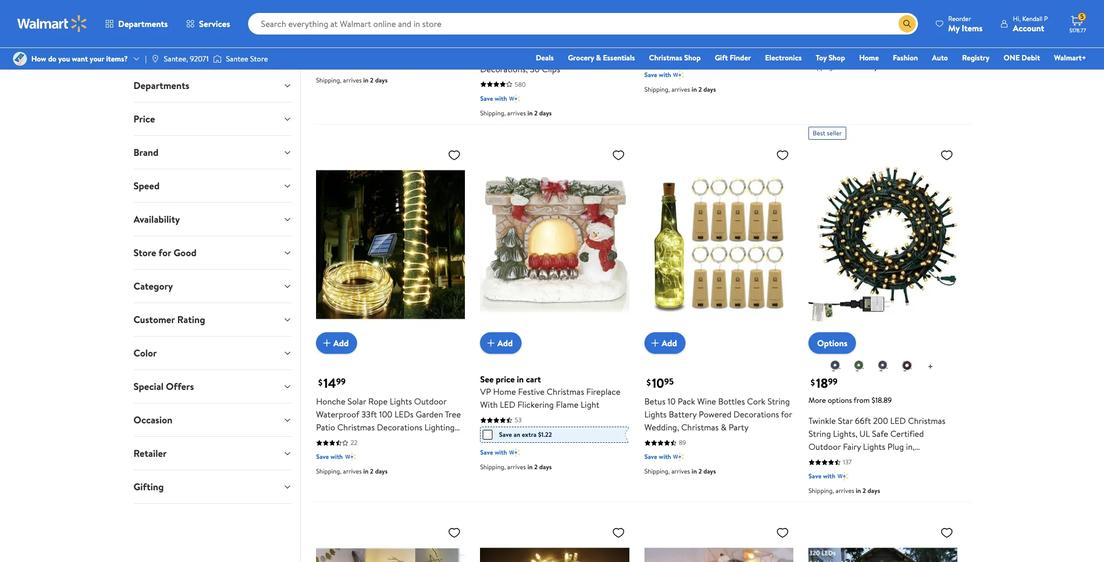 Task type: locate. For each thing, give the bounding box(es) containing it.
53 inside vp home festive christmas fireplace with led flickering flame light 53
[[679, 38, 686, 47]]

special offers tab
[[125, 370, 301, 403]]

add button up the $ 14 99
[[316, 333, 358, 354]]

led down price
[[500, 399, 516, 411]]

christmas inside see price in cart vp home festive christmas fireplace with led flickering flame light
[[547, 386, 585, 398]]

0 vertical spatial party
[[316, 83, 336, 94]]

fashion link
[[889, 52, 924, 64]]

an for save an extra $1.22 checkbox
[[514, 430, 521, 440]]

shop left gift
[[685, 52, 701, 63]]

save right save an extra $1.22 checkbox
[[499, 430, 512, 440]]

2 vertical spatial warm
[[912, 480, 934, 492]]

light inside see price in cart vp home festive christmas fireplace with led flickering flame light
[[581, 399, 600, 411]]

for left twinkle
[[782, 409, 793, 421]]

add button up price
[[481, 333, 522, 354]]

festive up "christmas shop"
[[683, 8, 709, 20]]

outdoor up deals
[[521, 37, 554, 49]]

0 horizontal spatial 99
[[336, 376, 346, 388]]

wedding down indoor at the left top
[[419, 70, 452, 81]]

add to cart image up see
[[485, 337, 498, 350]]

price tab
[[125, 103, 301, 135]]

wedding down mini
[[809, 480, 842, 492]]

1 vertical spatial warm
[[316, 435, 338, 447]]

patio
[[316, 422, 335, 434]]

save with down save an extra $1.22 checkbox
[[481, 448, 507, 457]]

tree
[[445, 409, 461, 421], [909, 467, 925, 479]]

add to favorites list, twinkle star 66ft 200 led christmas string lights, ul safe certified outdoor fairy lights plug in, expandable green wire clear bulbs mini lights 8 modes, xmas tree wedding party decoration, warm white image
[[941, 148, 954, 162]]

home up christmas shop link at top right
[[658, 8, 681, 20]]

$ for 18
[[811, 377, 816, 388]]

1 add to cart image from the left
[[321, 337, 334, 350]]

led inside see price in cart vp home festive christmas fireplace with led flickering flame light
[[500, 399, 516, 411]]

0 horizontal spatial add to cart image
[[321, 337, 334, 350]]

flame inside vp home festive christmas fireplace with led flickering flame light 53
[[721, 21, 743, 33]]

string right cork
[[768, 396, 791, 408]]

1 vertical spatial 53
[[515, 416, 522, 425]]

warm for backdrop
[[384, 83, 406, 94]]

warm inside 'maggift 304 led curtain string lights, 9.8 x 9.8 ft, 8 modes plug in fairy string light with remote control, christmas, backdrop for indoor outdoor bedroom window wedding party decoration, warm white'
[[384, 83, 406, 94]]

flickering up gift
[[682, 21, 719, 33]]

warm down window
[[384, 83, 406, 94]]

1 horizontal spatial 8
[[852, 467, 857, 479]]

command outdoor light clips, clear, damage free hanging of christmas decorations, 30 clips
[[481, 37, 621, 75]]

1 vertical spatial decoration,
[[866, 480, 910, 492]]

one debit
[[1004, 52, 1041, 63]]

Search search field
[[248, 13, 919, 35]]

christmas shop link
[[645, 52, 706, 64]]

1 vertical spatial wedding
[[809, 480, 842, 492]]

decorations down cork
[[734, 409, 780, 421]]

tree up lighting
[[445, 409, 461, 421]]

0 horizontal spatial 8
[[385, 31, 390, 43]]

party inside twinkle star 66ft 200 led christmas string lights, ul safe certified outdoor fairy lights plug in, expandable green wire clear bulbs mini lights 8 modes, xmas tree wedding party decoration, warm white
[[844, 480, 864, 492]]

departments up |
[[118, 18, 168, 30]]

rope
[[368, 396, 388, 408]]

lights inside honche solar rope lights outdoor waterproof 33ft 100 leds garden tree patio christmas decorations lighting warm white
[[390, 396, 412, 408]]

1 vertical spatial $1.22
[[538, 430, 552, 440]]

1 horizontal spatial white
[[408, 83, 431, 94]]

1 vertical spatial party
[[729, 422, 749, 434]]

walmart plus image
[[838, 47, 849, 58], [510, 93, 520, 104], [345, 452, 356, 463], [674, 452, 685, 463]]

0 vertical spatial fairy
[[447, 31, 465, 43]]

shop right toy
[[829, 52, 846, 63]]

add button for 14
[[316, 333, 358, 354]]

flickering down cart
[[518, 399, 554, 411]]

white down window
[[408, 83, 431, 94]]

fairy up 137
[[844, 441, 862, 453]]

shipping, down 'decorations,'
[[481, 108, 506, 118]]

retailer
[[134, 447, 167, 460]]

outdoor inside honche solar rope lights outdoor waterproof 33ft 100 leds garden tree patio christmas decorations lighting warm white
[[414, 396, 447, 408]]

festive inside vp home festive christmas fireplace with led flickering flame light 53
[[683, 8, 709, 20]]

0 vertical spatial lights,
[[316, 31, 341, 43]]

save right save an extra $1.22 option
[[664, 52, 677, 61]]

1 vertical spatial fairy
[[844, 441, 862, 453]]

 image for how do you want your items?
[[13, 52, 27, 66]]

1 horizontal spatial add to cart image
[[485, 337, 498, 350]]

10 inside betus 10 pack wine bottles cork string lights battery powered decorations for wedding, christmas & party
[[668, 396, 676, 408]]

add to cart image
[[649, 337, 662, 350]]

1 vertical spatial 8
[[852, 467, 857, 479]]

fireplace inside see price in cart vp home festive christmas fireplace with led flickering flame light
[[587, 386, 621, 398]]

wedding inside 'maggift 304 led curtain string lights, 9.8 x 9.8 ft, 8 modes plug in fairy string light with remote control, christmas, backdrop for indoor outdoor bedroom window wedding party decoration, warm white'
[[419, 70, 452, 81]]

christmas inside christmas shop link
[[650, 52, 683, 63]]

plug inside twinkle star 66ft 200 led christmas string lights, ul safe certified outdoor fairy lights plug in, expandable green wire clear bulbs mini lights 8 modes, xmas tree wedding party decoration, warm white
[[888, 441, 905, 453]]

1 vertical spatial with
[[481, 399, 498, 411]]

2 horizontal spatial party
[[844, 480, 864, 492]]

1 vertical spatial white
[[340, 435, 362, 447]]

customer rating tab
[[125, 303, 301, 336]]

light inside vp home who needs snowflakes led signpost holiday snowman light
[[912, 31, 931, 43]]

1 horizontal spatial fairy
[[844, 441, 862, 453]]

home down the 'holiday'
[[860, 52, 880, 63]]

wedding inside twinkle star 66ft 200 led christmas string lights, ul safe certified outdoor fairy lights plug in, expandable green wire clear bulbs mini lights 8 modes, xmas tree wedding party decoration, warm white
[[809, 480, 842, 492]]

99
[[336, 376, 346, 388], [829, 376, 838, 388]]

flickering inside vp home festive christmas fireplace with led flickering flame light 53
[[682, 21, 719, 33]]

$ 10 95
[[647, 374, 674, 393]]

8 inside 'maggift 304 led curtain string lights, 9.8 x 9.8 ft, 8 modes plug in fairy string light with remote control, christmas, backdrop for indoor outdoor bedroom window wedding party decoration, warm white'
[[385, 31, 390, 43]]

bottles
[[719, 396, 746, 408]]

30
[[530, 63, 540, 75]]

1 vertical spatial decorations
[[377, 422, 423, 434]]

twinkle star 66ft 200 led christmas string lights, ul safe certified outdoor fairy lights plug in, expandable green wire clear bulbs mini lights 8 modes, xmas tree wedding party decoration, warm white image
[[809, 144, 958, 346]]

vp inside vp home festive christmas fireplace with led flickering flame light 53
[[645, 8, 656, 20]]

decorations down leds
[[377, 422, 423, 434]]

led inside vp home festive christmas fireplace with led flickering flame light 53
[[664, 21, 680, 33]]

add to cart image for honche solar rope lights outdoor waterproof 33ft 100 leds garden tree patio christmas decorations lighting warm white
[[321, 337, 334, 350]]

christmas inside vp home festive christmas fireplace with led flickering flame light 53
[[711, 8, 749, 20]]

departments down santee,
[[134, 79, 190, 92]]

save an extra $1.22
[[664, 52, 717, 61], [499, 430, 552, 440]]

modes
[[392, 31, 417, 43]]

party down powered
[[729, 422, 749, 434]]

99 up honche
[[336, 376, 346, 388]]

1 horizontal spatial lights,
[[834, 428, 858, 440]]

$ inside $ 10 95
[[647, 377, 651, 388]]

departments inside departments dropdown button
[[134, 79, 190, 92]]

white inside honche solar rope lights outdoor waterproof 33ft 100 leds garden tree patio christmas decorations lighting warm white
[[340, 435, 362, 447]]

1 horizontal spatial flame
[[721, 21, 743, 33]]

&
[[596, 52, 602, 63], [721, 422, 727, 434]]

lights
[[390, 396, 412, 408], [645, 409, 667, 421], [864, 441, 886, 453], [827, 467, 850, 479]]

1 horizontal spatial plug
[[888, 441, 905, 453]]

1 vertical spatial plug
[[888, 441, 905, 453]]

0 horizontal spatial lights,
[[316, 31, 341, 43]]

 image for santee, 92071
[[151, 55, 160, 63]]

 image left how
[[13, 52, 27, 66]]

add up the $ 14 99
[[334, 338, 349, 349]]

0 vertical spatial 8
[[385, 31, 390, 43]]

extra for save an extra $1.22 checkbox
[[522, 430, 537, 440]]

1 $ from the left
[[318, 377, 323, 388]]

outdoor up expandable
[[809, 441, 842, 453]]

string down twinkle
[[809, 428, 832, 440]]

deals
[[536, 52, 554, 63]]

extra left gift
[[687, 52, 701, 61]]

vp down see
[[481, 386, 491, 398]]

white inside 'maggift 304 led curtain string lights, 9.8 x 9.8 ft, 8 modes plug in fairy string light with remote control, christmas, backdrop for indoor outdoor bedroom window wedding party decoration, warm white'
[[408, 83, 431, 94]]

for inside 'maggift 304 led curtain string lights, 9.8 x 9.8 ft, 8 modes plug in fairy string light with remote control, christmas, backdrop for indoor outdoor bedroom window wedding party decoration, warm white'
[[395, 57, 406, 68]]

save with
[[809, 48, 836, 57], [316, 61, 343, 70], [645, 70, 672, 79], [481, 94, 507, 103], [481, 448, 507, 457], [316, 453, 343, 462], [645, 453, 672, 462], [809, 472, 836, 481]]

add to favorites list, vp home festive christmas fireplace with led flickering flame light image
[[612, 148, 625, 162]]

decoration, down bedroom
[[338, 83, 382, 94]]

1 horizontal spatial decorations
[[734, 409, 780, 421]]

1 horizontal spatial 10
[[668, 396, 676, 408]]

an right save an extra $1.22 option
[[678, 52, 685, 61]]

shipping, arrives in 2 days down 22
[[316, 467, 388, 476]]

save an extra $1.22 right save an extra $1.22 option
[[664, 52, 717, 61]]

0 vertical spatial for
[[395, 57, 406, 68]]

for inside 'dropdown button'
[[159, 246, 171, 260]]

1 horizontal spatial warm
[[384, 83, 406, 94]]

control,
[[411, 44, 442, 56]]

1 vertical spatial departments
[[134, 79, 190, 92]]

store
[[250, 53, 268, 64], [134, 246, 156, 260]]

vp inside see price in cart vp home festive christmas fireplace with led flickering flame light
[[481, 386, 491, 398]]

led inside twinkle star 66ft 200 led christmas string lights, ul safe certified outdoor fairy lights plug in, expandable green wire clear bulbs mini lights 8 modes, xmas tree wedding party decoration, warm white
[[891, 415, 907, 427]]

store up category
[[134, 246, 156, 260]]

vp home festive christmas fireplace with led flickering flame light image
[[481, 144, 630, 346]]

add for 10
[[662, 338, 678, 349]]

grocery & essentials link
[[563, 52, 640, 64]]

|
[[145, 53, 147, 64]]

2 horizontal spatial warm
[[912, 480, 934, 492]]

fairy left the command
[[447, 31, 465, 43]]

99 for 14
[[336, 376, 346, 388]]

0 vertical spatial wedding
[[419, 70, 452, 81]]

0 horizontal spatial $
[[318, 377, 323, 388]]

save an extra $1.22 element
[[648, 52, 717, 63], [483, 430, 552, 441]]

0 horizontal spatial 9.8
[[343, 31, 354, 43]]

add to cart image up 14
[[321, 337, 334, 350]]

save down signpost in the right top of the page
[[809, 48, 822, 57]]

warm down bulbs
[[912, 480, 934, 492]]

for up window
[[395, 57, 406, 68]]

$ up betus
[[647, 377, 651, 388]]

vp
[[645, 8, 656, 20], [481, 386, 491, 398]]

3 add button from the left
[[645, 333, 686, 354]]

0 vertical spatial store
[[250, 53, 268, 64]]

0 vertical spatial decoration,
[[338, 83, 382, 94]]

1 vertical spatial tree
[[909, 467, 925, 479]]

1 horizontal spatial save an extra $1.22 element
[[648, 52, 717, 63]]

fairy inside 'maggift 304 led curtain string lights, 9.8 x 9.8 ft, 8 modes plug in fairy string light with remote control, christmas, backdrop for indoor outdoor bedroom window wedding party decoration, warm white'
[[447, 31, 465, 43]]

waterproof
[[316, 409, 360, 421]]

home inside vp home who needs snowflakes led signpost holiday snowman light
[[821, 18, 844, 30]]

xmas
[[888, 467, 907, 479]]

9.8 right x
[[362, 31, 373, 43]]

walmart plus image down 580
[[510, 93, 520, 104]]

& down powered
[[721, 422, 727, 434]]

warm inside honche solar rope lights outdoor waterproof 33ft 100 leds garden tree patio christmas decorations lighting warm white
[[316, 435, 338, 447]]

2 vertical spatial party
[[844, 480, 864, 492]]

certified
[[891, 428, 925, 440]]

with
[[362, 44, 378, 56], [824, 48, 836, 57], [331, 61, 343, 70], [659, 70, 672, 79], [495, 94, 507, 103], [495, 448, 507, 457], [331, 453, 343, 462], [659, 453, 672, 462], [824, 472, 836, 481]]

walmart plus image for honche solar rope lights outdoor waterproof 33ft 100 leds garden tree patio christmas decorations lighting warm white
[[345, 452, 356, 463]]

$ 18 99
[[811, 374, 838, 393]]

free
[[513, 50, 530, 62]]

honche solar rope lights outdoor waterproof 33ft 100 leds garden tree patio christmas decorations lighting warm white image
[[316, 144, 465, 346]]

with down see
[[481, 399, 498, 411]]

save down save an extra $1.22 checkbox
[[481, 448, 494, 457]]

1 vertical spatial for
[[159, 246, 171, 260]]

christmas inside honche solar rope lights outdoor waterproof 33ft 100 leds garden tree patio christmas decorations lighting warm white
[[338, 422, 375, 434]]

departments inside departments popup button
[[118, 18, 168, 30]]

2 add to cart image from the left
[[485, 337, 498, 350]]

led inside 'maggift 304 led curtain string lights, 9.8 x 9.8 ft, 8 modes plug in fairy string light with remote control, christmas, backdrop for indoor outdoor bedroom window wedding party decoration, warm white'
[[373, 18, 389, 30]]

how
[[31, 53, 46, 64]]

1 horizontal spatial save an extra $1.22
[[664, 52, 717, 61]]

light inside vp home festive christmas fireplace with led flickering flame light 53
[[745, 21, 764, 33]]

party inside betus 10 pack wine bottles cork string lights battery powered decorations for wedding, christmas & party
[[729, 422, 749, 434]]

hi,
[[1014, 14, 1022, 23]]

0 vertical spatial flickering
[[682, 21, 719, 33]]

lights, inside 'maggift 304 led curtain string lights, 9.8 x 9.8 ft, 8 modes plug in fairy string light with remote control, christmas, backdrop for indoor outdoor bedroom window wedding party decoration, warm white'
[[316, 31, 341, 43]]

1 horizontal spatial festive
[[683, 8, 709, 20]]

with
[[645, 21, 662, 33], [481, 399, 498, 411]]

1 horizontal spatial tree
[[909, 467, 925, 479]]

shipping, down wedding,
[[645, 467, 670, 476]]

2 horizontal spatial white
[[936, 480, 958, 492]]

plug up control,
[[419, 31, 436, 43]]

0 horizontal spatial save an extra $1.22 element
[[483, 430, 552, 441]]

betus 10 pack wine bottles cork string lights battery powered decorations for wedding, christmas & party image
[[645, 144, 794, 346]]

debit
[[1022, 52, 1041, 63]]

shipping, arrives in 2 days down save an extra $1.22 checkbox
[[481, 463, 552, 472]]

save an extra $1.22 for bottommost save an extra $1.22 element
[[499, 430, 552, 440]]

decoration, for bedroom
[[338, 83, 382, 94]]

1 vertical spatial save an extra $1.22
[[499, 430, 552, 440]]

search icon image
[[904, 19, 912, 28]]

decoration, inside twinkle star 66ft 200 led christmas string lights, ul safe certified outdoor fairy lights plug in, expandable green wire clear bulbs mini lights 8 modes, xmas tree wedding party decoration, warm white
[[866, 480, 910, 492]]

tree down clear
[[909, 467, 925, 479]]

category tab
[[125, 270, 301, 303]]

0 horizontal spatial party
[[316, 83, 336, 94]]

1 horizontal spatial add
[[498, 338, 513, 349]]

lights, down maggift
[[316, 31, 341, 43]]

$ inside $ 18 99
[[811, 377, 816, 388]]

3 $ from the left
[[811, 377, 816, 388]]

home down price
[[493, 386, 516, 398]]

1 add button from the left
[[316, 333, 358, 354]]

one
[[1004, 52, 1021, 63]]

1 vertical spatial festive
[[518, 386, 545, 398]]

3 add from the left
[[662, 338, 678, 349]]

0 horizontal spatial add
[[334, 338, 349, 349]]

0 horizontal spatial  image
[[13, 52, 27, 66]]

2 add from the left
[[498, 338, 513, 349]]

festive down cart
[[518, 386, 545, 398]]

flame inside see price in cart vp home festive christmas fireplace with led flickering flame light
[[556, 399, 579, 411]]

shop
[[685, 52, 701, 63], [829, 52, 846, 63]]

best seller
[[813, 128, 843, 138]]

decorations
[[734, 409, 780, 421], [377, 422, 423, 434]]

 image right |
[[151, 55, 160, 63]]

2 $ from the left
[[647, 377, 651, 388]]

0 horizontal spatial festive
[[518, 386, 545, 398]]

finder
[[730, 52, 752, 63]]

add to cart image
[[321, 337, 334, 350], [485, 337, 498, 350]]

2 99 from the left
[[829, 376, 838, 388]]

1 horizontal spatial &
[[721, 422, 727, 434]]

$1.22 down vp home festive christmas fireplace with led flickering flame light 53
[[703, 52, 717, 61]]

shipping, down the patio
[[316, 467, 342, 476]]

warm down the patio
[[316, 435, 338, 447]]

party for maggift 304 led curtain string lights, 9.8 x 9.8 ft, 8 modes plug in fairy string light with remote control, christmas, backdrop for indoor outdoor bedroom window wedding party decoration, warm white
[[316, 83, 336, 94]]

0 horizontal spatial fireplace
[[587, 386, 621, 398]]

christmas inside twinkle star 66ft 200 led christmas string lights, ul safe certified outdoor fairy lights plug in, expandable green wire clear bulbs mini lights 8 modes, xmas tree wedding party decoration, warm white
[[909, 415, 946, 427]]

0 horizontal spatial vp
[[481, 386, 491, 398]]

save down the patio
[[316, 453, 329, 462]]

extra for save an extra $1.22 option
[[687, 52, 701, 61]]

14
[[324, 374, 336, 393]]

0 horizontal spatial for
[[159, 246, 171, 260]]

christmas inside command outdoor light clips, clear, damage free hanging of christmas decorations, 30 clips
[[576, 50, 613, 62]]

8 down green
[[852, 467, 857, 479]]

Save an extra $1.22 checkbox
[[648, 52, 657, 62]]

shipping, down christmas, at the top
[[316, 76, 342, 85]]

color
[[134, 347, 157, 360]]

2 add button from the left
[[481, 333, 522, 354]]

with inside vp home festive christmas fireplace with led flickering flame light 53
[[645, 21, 662, 33]]

white for mini
[[936, 480, 958, 492]]

from
[[854, 395, 870, 406]]

1 horizontal spatial $1.22
[[703, 52, 717, 61]]

led up the ft,
[[373, 18, 389, 30]]

1 horizontal spatial for
[[395, 57, 406, 68]]

category button
[[125, 270, 301, 303]]

extra right save an extra $1.22 checkbox
[[522, 430, 537, 440]]

$1.22 down see price in cart vp home festive christmas fireplace with led flickering flame light
[[538, 430, 552, 440]]

shop for christmas shop
[[685, 52, 701, 63]]

99 inside $ 18 99
[[829, 376, 838, 388]]

customer
[[134, 313, 175, 327]]

2 shop from the left
[[829, 52, 846, 63]]

1 vertical spatial flame
[[556, 399, 579, 411]]

lights,
[[316, 31, 341, 43], [834, 428, 858, 440]]

decorations inside honche solar rope lights outdoor waterproof 33ft 100 leds garden tree patio christmas decorations lighting warm white
[[377, 422, 423, 434]]

availability
[[134, 213, 180, 226]]

1 horizontal spatial party
[[729, 422, 749, 434]]

1 vertical spatial save an extra $1.22 element
[[483, 430, 552, 441]]

walmart plus image down 22
[[345, 452, 356, 463]]

curtain
[[391, 18, 418, 30]]

& inside grocery & essentials link
[[596, 52, 602, 63]]

walmart image
[[17, 15, 87, 32]]

vp up save an extra $1.22 option
[[645, 8, 656, 20]]

53 up christmas shop link at top right
[[679, 38, 686, 47]]

1 horizontal spatial fireplace
[[751, 8, 785, 20]]

save an extra $1.22 right save an extra $1.22 checkbox
[[499, 430, 552, 440]]

outdoor down christmas, at the top
[[316, 70, 349, 81]]

safe
[[873, 428, 889, 440]]

an right save an extra $1.22 checkbox
[[514, 430, 521, 440]]

christmas
[[711, 8, 749, 20], [576, 50, 613, 62], [650, 52, 683, 63], [547, 386, 585, 398], [909, 415, 946, 427], [338, 422, 375, 434], [682, 422, 719, 434]]

0 horizontal spatial plug
[[419, 31, 436, 43]]

1 horizontal spatial 53
[[679, 38, 686, 47]]

plug left in,
[[888, 441, 905, 453]]

auto link
[[928, 52, 954, 64]]

white inside twinkle star 66ft 200 led christmas string lights, ul safe certified outdoor fairy lights plug in, expandable green wire clear bulbs mini lights 8 modes, xmas tree wedding party decoration, warm white
[[936, 480, 958, 492]]

light
[[745, 21, 764, 33], [912, 31, 931, 43], [556, 37, 575, 49], [341, 44, 360, 56], [581, 399, 600, 411]]

led
[[935, 18, 948, 30]]

0 vertical spatial &
[[596, 52, 602, 63]]

99 inside the $ 14 99
[[336, 376, 346, 388]]

departments tab
[[125, 69, 301, 102]]

shipping, down save an extra $1.22 checkbox
[[481, 463, 506, 472]]

0 horizontal spatial extra
[[522, 430, 537, 440]]

electronics link
[[761, 52, 807, 64]]

0 vertical spatial vp
[[645, 8, 656, 20]]

in
[[438, 31, 445, 43], [856, 63, 862, 72], [364, 76, 369, 85], [692, 85, 697, 94], [528, 108, 533, 118], [517, 374, 524, 386], [528, 463, 533, 472], [364, 467, 369, 476], [692, 467, 697, 476], [856, 487, 862, 496]]

2 horizontal spatial add button
[[645, 333, 686, 354]]

0 horizontal spatial shop
[[685, 52, 701, 63]]

1 shop from the left
[[685, 52, 701, 63]]

1 horizontal spatial extra
[[687, 52, 701, 61]]

decoration, for xmas
[[866, 480, 910, 492]]

party for twinkle star 66ft 200 led christmas string lights, ul safe certified outdoor fairy lights plug in, expandable green wire clear bulbs mini lights 8 modes, xmas tree wedding party decoration, warm white
[[844, 480, 864, 492]]

arrives
[[836, 63, 855, 72], [343, 76, 362, 85], [672, 85, 691, 94], [508, 108, 526, 118], [508, 463, 526, 472], [343, 467, 362, 476], [672, 467, 691, 476], [836, 487, 855, 496]]

add
[[334, 338, 349, 349], [498, 338, 513, 349], [662, 338, 678, 349]]

shipping, arrives in 2 days down 137
[[809, 487, 881, 496]]

1 vertical spatial flickering
[[518, 399, 554, 411]]

outdoor inside command outdoor light clips, clear, damage free hanging of christmas decorations, 30 clips
[[521, 37, 554, 49]]

shipping, arrives in 2 days
[[809, 63, 881, 72], [316, 76, 388, 85], [645, 85, 717, 94], [481, 108, 552, 118], [481, 463, 552, 472], [316, 467, 388, 476], [645, 467, 717, 476], [809, 487, 881, 496]]

mini
[[809, 467, 825, 479]]

1 vertical spatial store
[[134, 246, 156, 260]]

color tab
[[125, 337, 301, 370]]

torchstar 9.8 x 9.8ft window curtain string light, waterproof led fairy lights, 8 modes plug-in for christmas bedroom party wedding home garden wall decorations warm white image
[[809, 522, 958, 562]]

your
[[90, 53, 104, 64]]

bulbs
[[921, 454, 941, 466]]

0 horizontal spatial 53
[[515, 416, 522, 425]]

0 vertical spatial 10
[[652, 374, 665, 393]]

$ inside the $ 14 99
[[318, 377, 323, 388]]

outdoor inside twinkle star 66ft 200 led christmas string lights, ul safe certified outdoor fairy lights plug in, expandable green wire clear bulbs mini lights 8 modes, xmas tree wedding party decoration, warm white
[[809, 441, 842, 453]]

walmart plus image
[[345, 60, 356, 71], [674, 70, 685, 80], [510, 448, 520, 459], [838, 471, 849, 482]]

fireplace left betus
[[587, 386, 621, 398]]

tree inside honche solar rope lights outdoor waterproof 33ft 100 leds garden tree patio christmas decorations lighting warm white
[[445, 409, 461, 421]]

1 horizontal spatial shop
[[829, 52, 846, 63]]

1 add from the left
[[334, 338, 349, 349]]

plug
[[419, 31, 436, 43], [888, 441, 905, 453]]

0 horizontal spatial an
[[514, 430, 521, 440]]

2 horizontal spatial for
[[782, 409, 793, 421]]

honche solar rope lights outdoor waterproof 33ft 100 leds garden tree patio christmas decorations lighting warm white
[[316, 396, 461, 447]]

0 horizontal spatial save an extra $1.22
[[499, 430, 552, 440]]

warm for mini
[[912, 480, 934, 492]]

1 horizontal spatial with
[[645, 21, 662, 33]]

0 horizontal spatial &
[[596, 52, 602, 63]]

1 horizontal spatial store
[[250, 53, 268, 64]]

0 vertical spatial tree
[[445, 409, 461, 421]]

1 vertical spatial 10
[[668, 396, 676, 408]]

decoration,
[[338, 83, 382, 94], [866, 480, 910, 492]]

1 horizontal spatial flickering
[[682, 21, 719, 33]]

string inside betus 10 pack wine bottles cork string lights battery powered decorations for wedding, christmas & party
[[768, 396, 791, 408]]

1 vertical spatial lights,
[[834, 428, 858, 440]]

0 vertical spatial decorations
[[734, 409, 780, 421]]

1 horizontal spatial an
[[678, 52, 685, 61]]

party down christmas, at the top
[[316, 83, 336, 94]]

0 horizontal spatial tree
[[445, 409, 461, 421]]

100
[[379, 409, 393, 421]]

lights, down star on the bottom
[[834, 428, 858, 440]]

0 vertical spatial fireplace
[[751, 8, 785, 20]]

party inside 'maggift 304 led curtain string lights, 9.8 x 9.8 ft, 8 modes plug in fairy string light with remote control, christmas, backdrop for indoor outdoor bedroom window wedding party decoration, warm white'
[[316, 83, 336, 94]]

 image
[[13, 52, 27, 66], [213, 53, 222, 64], [151, 55, 160, 63]]

0 horizontal spatial warm
[[316, 435, 338, 447]]

ul
[[860, 428, 871, 440]]

white down 'waterproof' at the left of the page
[[340, 435, 362, 447]]

save with left bedroom
[[316, 61, 343, 70]]

santee store
[[226, 53, 268, 64]]

garden
[[416, 409, 444, 421]]

$ left 18
[[811, 377, 816, 388]]

green
[[854, 454, 877, 466]]

add to favorites list, twinkle star 24 pack fairy string lights cell battery operated, 20 led 6.5 ft waterproof silver wire firefly lights starry fairy lights christmas lights warm white image
[[448, 527, 461, 540]]

add to favorites list, twinkle star 66ft 200 led indoor string lights warm white, plug in string lights 8 modes waterproof for outdoor christmas wedding party bedroom image
[[612, 527, 625, 540]]

0 horizontal spatial $1.22
[[538, 430, 552, 440]]

0 horizontal spatial wedding
[[419, 70, 452, 81]]

damage
[[481, 50, 511, 62]]

decoration, inside 'maggift 304 led curtain string lights, 9.8 x 9.8 ft, 8 modes plug in fairy string light with remote control, christmas, backdrop for indoor outdoor bedroom window wedding party decoration, warm white'
[[338, 83, 382, 94]]

in,
[[907, 441, 915, 453]]

0 horizontal spatial 10
[[652, 374, 665, 393]]

warm inside twinkle star 66ft 200 led christmas string lights, ul safe certified outdoor fairy lights plug in, expandable green wire clear bulbs mini lights 8 modes, xmas tree wedding party decoration, warm white
[[912, 480, 934, 492]]

9.8 left x
[[343, 31, 354, 43]]

1 99 from the left
[[336, 376, 346, 388]]

light inside command outdoor light clips, clear, damage free hanging of christmas decorations, 30 clips
[[556, 37, 575, 49]]

party
[[316, 83, 336, 94], [729, 422, 749, 434], [844, 480, 864, 492]]

53
[[679, 38, 686, 47], [515, 416, 522, 425]]

home up signpost in the right top of the page
[[821, 18, 844, 30]]

options link
[[809, 333, 857, 354]]

2 vertical spatial for
[[782, 409, 793, 421]]



Task type: describe. For each thing, give the bounding box(es) containing it.
customer rating button
[[125, 303, 301, 336]]

plug inside 'maggift 304 led curtain string lights, 9.8 x 9.8 ft, 8 modes plug in fairy string light with remote control, christmas, backdrop for indoor outdoor bedroom window wedding party decoration, warm white'
[[419, 31, 436, 43]]

see price in cart vp home festive christmas fireplace with led flickering flame light
[[481, 374, 621, 411]]

vp home who needs snowflakes led signpost holiday snowman light
[[809, 18, 948, 43]]

fireplace inside vp home festive christmas fireplace with led flickering flame light 53
[[751, 8, 785, 20]]

retailer button
[[125, 437, 301, 470]]

outdoor inside 'maggift 304 led curtain string lights, 9.8 x 9.8 ft, 8 modes plug in fairy string light with remote control, christmas, backdrop for indoor outdoor bedroom window wedding party decoration, warm white'
[[316, 70, 349, 81]]

Walmart Site-Wide search field
[[248, 13, 919, 35]]

5
[[1081, 12, 1085, 21]]

items
[[962, 22, 983, 34]]

save down wedding,
[[645, 453, 658, 462]]

toy shop
[[816, 52, 846, 63]]

add for 14
[[334, 338, 349, 349]]

99 for 18
[[829, 376, 838, 388]]

lights, inside twinkle star 66ft 200 led christmas string lights, ul safe certified outdoor fairy lights plug in, expandable green wire clear bulbs mini lights 8 modes, xmas tree wedding party decoration, warm white
[[834, 428, 858, 440]]

walmart plus image for betus 10 pack wine bottles cork string lights battery powered decorations for wedding, christmas & party
[[674, 452, 685, 463]]

availability button
[[125, 203, 301, 236]]

snowflakes
[[891, 18, 933, 30]]

seller
[[828, 128, 843, 138]]

save down maggift
[[316, 61, 329, 70]]

add to favorites list, torchstar 9.8 x 9.8ft window curtain string light, waterproof led fairy lights, 8 modes plug-in for christmas bedroom party wedding home garden wall decorations warm white image
[[941, 527, 954, 540]]

with inside see price in cart vp home festive christmas fireplace with led flickering flame light
[[481, 399, 498, 411]]

twinkle star 66ft 200 led indoor string lights warm white, plug in string lights 8 modes waterproof for outdoor christmas wedding party bedroom image
[[481, 522, 630, 562]]

grocery & essentials
[[568, 52, 636, 63]]

deals link
[[531, 52, 559, 64]]

white for backdrop
[[408, 83, 431, 94]]

ft,
[[375, 31, 383, 43]]

shipping, arrives in 2 days down the 'holiday'
[[809, 63, 881, 72]]

lights down expandable
[[827, 467, 850, 479]]

santee, 92071
[[164, 53, 209, 64]]

$ for 14
[[318, 377, 323, 388]]

& inside betus 10 pack wine bottles cork string lights battery powered decorations for wedding, christmas & party
[[721, 422, 727, 434]]

options
[[818, 338, 848, 349]]

cart
[[526, 374, 541, 386]]

availability tab
[[125, 203, 301, 236]]

walmart plus image down the 'holiday'
[[838, 47, 849, 58]]

pack
[[678, 396, 696, 408]]

add to favorites list, honche solar rope lights outdoor waterproof 33ft 100 leds garden tree patio christmas decorations lighting warm white image
[[448, 148, 461, 162]]

clear,
[[599, 37, 621, 49]]

add to favorites list, twinkle star 10 led 6.6 ft diamond string lights battery operated, geometric string lights warm white, rose gold metal lamps décor christmas lights image
[[777, 527, 790, 540]]

1 9.8 from the left
[[343, 31, 354, 43]]

vp home festive christmas fireplace with led flickering flame light 53
[[645, 8, 785, 47]]

decorations,
[[481, 63, 528, 75]]

add button for 10
[[645, 333, 686, 354]]

home inside vp home festive christmas fireplace with led flickering flame light 53
[[658, 8, 681, 20]]

battery
[[669, 409, 697, 421]]

retailer tab
[[125, 437, 301, 470]]

add to cart image for vp home festive christmas fireplace with led flickering flame light
[[485, 337, 498, 350]]

store inside 'dropdown button'
[[134, 246, 156, 260]]

tree inside twinkle star 66ft 200 led christmas string lights, ul safe certified outdoor fairy lights plug in, expandable green wire clear bulbs mini lights 8 modes, xmas tree wedding party decoration, warm white
[[909, 467, 925, 479]]

580
[[515, 80, 526, 89]]

maggift 304 led curtain string lights, 9.8 x 9.8 ft, 8 modes plug in fairy string light with remote control, christmas, backdrop for indoor outdoor bedroom window wedding party decoration, warm white
[[316, 18, 465, 94]]

save down save an extra $1.22 option
[[645, 70, 658, 79]]

want
[[72, 53, 88, 64]]

modes,
[[859, 467, 886, 479]]

gifting button
[[125, 471, 301, 504]]

indoor
[[408, 57, 433, 68]]

electronics
[[766, 52, 802, 63]]

shipping, down save an extra $1.22 option
[[645, 85, 670, 94]]

for inside betus 10 pack wine bottles cork string lights battery powered decorations for wedding, christmas & party
[[782, 409, 793, 421]]

cork
[[748, 396, 766, 408]]

save with down expandable
[[809, 472, 836, 481]]

betus 10 pack wine bottles cork string lights battery powered decorations for wedding, christmas & party
[[645, 396, 793, 434]]

honche
[[316, 396, 346, 408]]

toy shop link
[[812, 52, 851, 64]]

services button
[[177, 11, 239, 37]]

brand tab
[[125, 136, 301, 169]]

string up christmas, at the top
[[316, 44, 339, 56]]

brand button
[[125, 136, 301, 169]]

good
[[174, 246, 197, 260]]

betus
[[645, 396, 666, 408]]

gift finder
[[715, 52, 752, 63]]

$18.89
[[872, 395, 893, 406]]

christmas inside betus 10 pack wine bottles cork string lights battery powered decorations for wedding, christmas & party
[[682, 422, 719, 434]]

$ for 10
[[647, 377, 651, 388]]

best
[[813, 128, 826, 138]]

string inside twinkle star 66ft 200 led christmas string lights, ul safe certified outdoor fairy lights plug in, expandable green wire clear bulbs mini lights 8 modes, xmas tree wedding party decoration, warm white
[[809, 428, 832, 440]]

with inside 'maggift 304 led curtain string lights, 9.8 x 9.8 ft, 8 modes plug in fairy string light with remote control, christmas, backdrop for indoor outdoor bedroom window wedding party decoration, warm white'
[[362, 44, 378, 56]]

price
[[134, 112, 155, 126]]

p
[[1045, 14, 1049, 23]]

red image
[[901, 360, 914, 373]]

purple image
[[877, 360, 890, 373]]

an for save an extra $1.22 option
[[678, 52, 685, 61]]

occasion button
[[125, 404, 301, 437]]

window
[[387, 70, 417, 81]]

92071
[[190, 53, 209, 64]]

toy
[[816, 52, 827, 63]]

save with down the patio
[[316, 453, 343, 462]]

shipping, arrives in 2 days down 89
[[645, 467, 717, 476]]

decorations inside betus 10 pack wine bottles cork string lights battery powered decorations for wedding, christmas & party
[[734, 409, 780, 421]]

color button
[[125, 337, 301, 370]]

departments button
[[125, 69, 301, 102]]

shipping, down mini
[[809, 487, 835, 496]]

green image
[[853, 360, 866, 373]]

save down 'decorations,'
[[481, 94, 494, 103]]

x
[[356, 31, 360, 43]]

registry
[[963, 52, 990, 63]]

auto
[[933, 52, 949, 63]]

light inside 'maggift 304 led curtain string lights, 9.8 x 9.8 ft, 8 modes plug in fairy string light with remote control, christmas, backdrop for indoor outdoor bedroom window wedding party decoration, warm white'
[[341, 44, 360, 56]]

$ 14 99
[[318, 374, 346, 393]]

in inside see price in cart vp home festive christmas fireplace with led flickering flame light
[[517, 374, 524, 386]]

 image for santee store
[[213, 53, 222, 64]]

gifting tab
[[125, 471, 301, 504]]

twinkle star 24 pack fairy string lights cell battery operated, 20 led 6.5 ft waterproof silver wire firefly lights starry fairy lights christmas lights warm white image
[[316, 522, 465, 562]]

shipping, down signpost in the right top of the page
[[809, 63, 835, 72]]

fashion
[[894, 52, 919, 63]]

shipping, arrives in 2 days down christmas, at the top
[[316, 76, 388, 85]]

home inside see price in cart vp home festive christmas fireplace with led flickering flame light
[[493, 386, 516, 398]]

reorder my items
[[949, 14, 983, 34]]

200
[[874, 415, 889, 427]]

in inside 'maggift 304 led curtain string lights, 9.8 x 9.8 ft, 8 modes plug in fairy string light with remote control, christmas, backdrop for indoor outdoor bedroom window wedding party decoration, warm white'
[[438, 31, 445, 43]]

shipping, arrives in 2 days down christmas shop link at top right
[[645, 85, 717, 94]]

walmart+
[[1055, 52, 1087, 63]]

add to favorites list, betus 10 pack wine bottles cork string lights battery powered decorations for wedding, christmas & party image
[[777, 148, 790, 162]]

rating
[[177, 313, 205, 327]]

lights down safe
[[864, 441, 886, 453]]

save with down signpost in the right top of the page
[[809, 48, 836, 57]]

registry link
[[958, 52, 995, 64]]

wedding for 8
[[809, 480, 842, 492]]

lights inside betus 10 pack wine bottles cork string lights battery powered decorations for wedding, christmas & party
[[645, 409, 667, 421]]

shipping, arrives in 2 days down 580
[[481, 108, 552, 118]]

5 $178.77
[[1070, 12, 1087, 34]]

services
[[199, 18, 230, 30]]

0 vertical spatial save an extra $1.22 element
[[648, 52, 717, 63]]

occasion
[[134, 413, 173, 427]]

gift finder link
[[710, 52, 757, 64]]

shop for toy shop
[[829, 52, 846, 63]]

$1.22 for bottommost save an extra $1.22 element
[[538, 430, 552, 440]]

twinkle star 10 led 6.6 ft diamond string lights battery operated, geometric string lights warm white, rose gold metal lamps décor christmas lights image
[[645, 522, 794, 562]]

$1.22 for top save an extra $1.22 element
[[703, 52, 717, 61]]

+
[[928, 360, 934, 374]]

store for good button
[[125, 236, 301, 269]]

my
[[949, 22, 960, 34]]

flickering inside see price in cart vp home festive christmas fireplace with led flickering flame light
[[518, 399, 554, 411]]

one debit link
[[1000, 52, 1046, 64]]

customer rating
[[134, 313, 205, 327]]

command
[[481, 37, 519, 49]]

string up control,
[[421, 18, 443, 30]]

occasion tab
[[125, 404, 301, 437]]

save down expandable
[[809, 472, 822, 481]]

2 9.8 from the left
[[362, 31, 373, 43]]

snowman
[[874, 31, 910, 43]]

wedding for indoor
[[419, 70, 452, 81]]

twinkle star 66ft 200 led christmas string lights, ul safe certified outdoor fairy lights plug in, expandable green wire clear bulbs mini lights 8 modes, xmas tree wedding party decoration, warm white
[[809, 415, 958, 492]]

Save an extra $1.22 checkbox
[[483, 430, 493, 440]]

137
[[844, 458, 852, 467]]

22
[[351, 439, 358, 448]]

8 inside twinkle star 66ft 200 led christmas string lights, ul safe certified outdoor fairy lights plug in, expandable green wire clear bulbs mini lights 8 modes, xmas tree wedding party decoration, warm white
[[852, 467, 857, 479]]

save an extra $1.22 for top save an extra $1.22 element
[[664, 52, 717, 61]]

walmart plus image for command outdoor light clips, clear, damage free hanging of christmas decorations, 30 clips
[[510, 93, 520, 104]]

304
[[356, 18, 371, 30]]

10 for $ 10 95
[[652, 374, 665, 393]]

speed tab
[[125, 169, 301, 202]]

hi, kendall p account
[[1014, 14, 1049, 34]]

special offers button
[[125, 370, 301, 403]]

powered
[[699, 409, 732, 421]]

account
[[1014, 22, 1045, 34]]

more options from $18.89
[[809, 395, 893, 406]]

save with down wedding,
[[645, 453, 672, 462]]

66ft
[[856, 415, 872, 427]]

save with down save an extra $1.22 option
[[645, 70, 672, 79]]

fairy inside twinkle star 66ft 200 led christmas string lights, ul safe certified outdoor fairy lights plug in, expandable green wire clear bulbs mini lights 8 modes, xmas tree wedding party decoration, warm white
[[844, 441, 862, 453]]

wine
[[698, 396, 717, 408]]

items?
[[106, 53, 128, 64]]

festive inside see price in cart vp home festive christmas fireplace with led flickering flame light
[[518, 386, 545, 398]]

santee
[[226, 53, 249, 64]]

backdrop
[[358, 57, 393, 68]]

store for good tab
[[125, 236, 301, 269]]

more
[[809, 395, 827, 406]]

holiday
[[843, 31, 872, 43]]

wire
[[879, 454, 897, 466]]

blue image
[[830, 360, 843, 373]]

10 for betus 10 pack wine bottles cork string lights battery powered decorations for wedding, christmas & party
[[668, 396, 676, 408]]

essentials
[[603, 52, 636, 63]]

departments button
[[96, 11, 177, 37]]

save with down 'decorations,'
[[481, 94, 507, 103]]



Task type: vqa. For each thing, say whether or not it's contained in the screenshot.
Twinkle
yes



